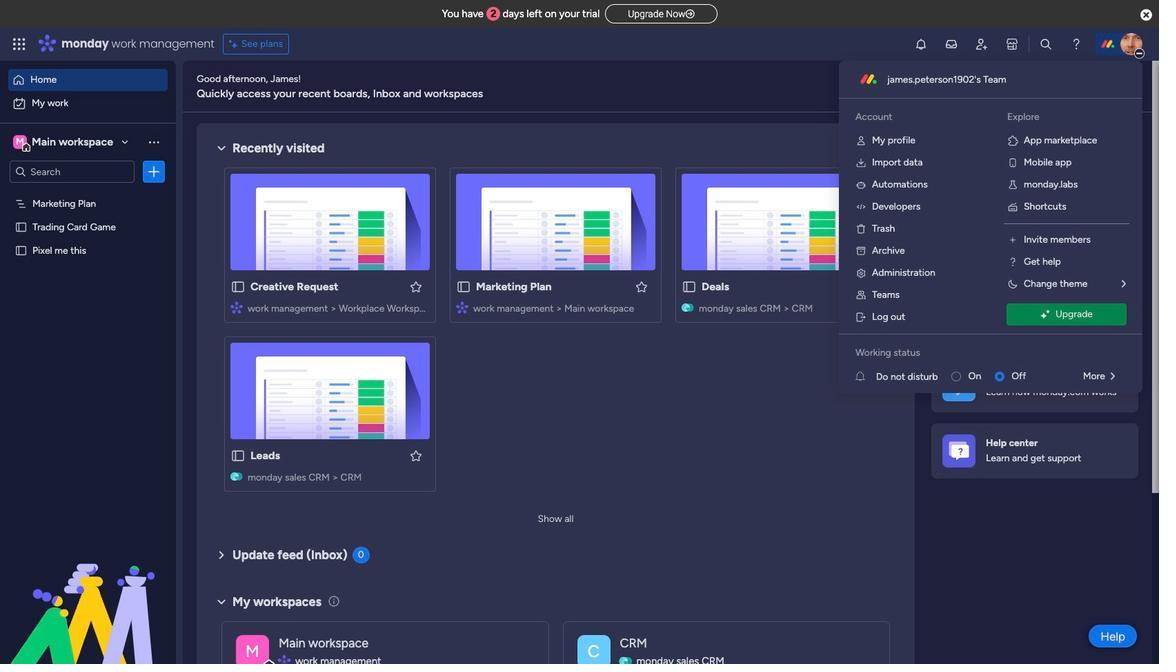 Task type: vqa. For each thing, say whether or not it's contained in the screenshot.
Workspace options image
yes



Task type: describe. For each thing, give the bounding box(es) containing it.
add to favorites image
[[409, 280, 423, 294]]

help image
[[1070, 37, 1084, 51]]

v2 user feedback image
[[943, 79, 954, 94]]

trash image
[[856, 224, 867, 235]]

search everything image
[[1040, 37, 1054, 51]]

0 horizontal spatial add to favorites image
[[409, 449, 423, 463]]

0 vertical spatial option
[[8, 69, 168, 91]]

lottie animation image
[[0, 525, 176, 665]]

get help image
[[1008, 257, 1019, 268]]

1 horizontal spatial invite members image
[[1008, 235, 1019, 246]]

archive image
[[856, 246, 867, 257]]

my profile image
[[856, 135, 867, 146]]

developers image
[[856, 202, 867, 213]]

shortcuts image
[[1008, 202, 1019, 213]]

0 vertical spatial invite members image
[[976, 37, 989, 51]]

lottie animation element
[[0, 525, 176, 665]]

templates image image
[[945, 132, 1127, 227]]

import data image
[[856, 157, 867, 168]]

teams image
[[856, 290, 867, 301]]

2 vertical spatial option
[[0, 191, 176, 194]]

dapulse close image
[[1141, 8, 1153, 22]]

upgrade stars new image
[[1041, 310, 1051, 320]]

v2 surfce notifications image
[[856, 370, 877, 384]]

2 workspace image from the left
[[578, 636, 611, 665]]

help center element
[[932, 424, 1139, 479]]

2 horizontal spatial add to favorites image
[[861, 280, 875, 294]]

getting started element
[[932, 357, 1139, 413]]

see plans image
[[229, 37, 241, 52]]

workspace options image
[[147, 135, 161, 149]]

update feed image
[[945, 37, 959, 51]]



Task type: locate. For each thing, give the bounding box(es) containing it.
1 vertical spatial option
[[8, 93, 168, 115]]

james peterson image
[[1121, 33, 1143, 55]]

administration image
[[856, 268, 867, 279]]

invite members image
[[976, 37, 989, 51], [1008, 235, 1019, 246]]

public board image
[[456, 280, 472, 295]]

1 workspace image from the left
[[236, 636, 269, 665]]

monday.labs image
[[1008, 180, 1019, 191]]

change theme image
[[1008, 279, 1019, 290]]

list box
[[0, 189, 176, 448]]

0 horizontal spatial workspace image
[[236, 636, 269, 665]]

select product image
[[12, 37, 26, 51]]

monday marketplace image
[[1006, 37, 1020, 51]]

quick search results list box
[[213, 157, 899, 509]]

Search in workspace field
[[29, 164, 115, 180]]

automations image
[[856, 180, 867, 191]]

list arrow image
[[1123, 280, 1127, 289]]

invite members image up get help icon on the right of the page
[[1008, 235, 1019, 246]]

0 horizontal spatial invite members image
[[976, 37, 989, 51]]

open update feed (inbox) image
[[213, 548, 230, 564]]

0 element
[[353, 548, 370, 564]]

1 horizontal spatial add to favorites image
[[635, 280, 649, 294]]

log out image
[[856, 312, 867, 323]]

invite members image left the monday marketplace image
[[976, 37, 989, 51]]

workspace image
[[13, 135, 27, 150]]

close recently visited image
[[213, 140, 230, 157]]

close my workspaces image
[[213, 594, 230, 611]]

workspace selection element
[[13, 134, 115, 152]]

option
[[8, 69, 168, 91], [8, 93, 168, 115], [0, 191, 176, 194]]

notifications image
[[915, 37, 929, 51]]

options image
[[147, 165, 161, 179]]

public board image
[[14, 220, 28, 233], [14, 244, 28, 257], [231, 280, 246, 295], [682, 280, 697, 295], [231, 449, 246, 464]]

mobile app image
[[1008, 157, 1019, 168]]

1 horizontal spatial workspace image
[[578, 636, 611, 665]]

1 vertical spatial invite members image
[[1008, 235, 1019, 246]]

dapulse rightstroke image
[[686, 9, 695, 19]]

add to favorites image
[[635, 280, 649, 294], [861, 280, 875, 294], [409, 449, 423, 463]]

workspace image
[[236, 636, 269, 665], [578, 636, 611, 665]]



